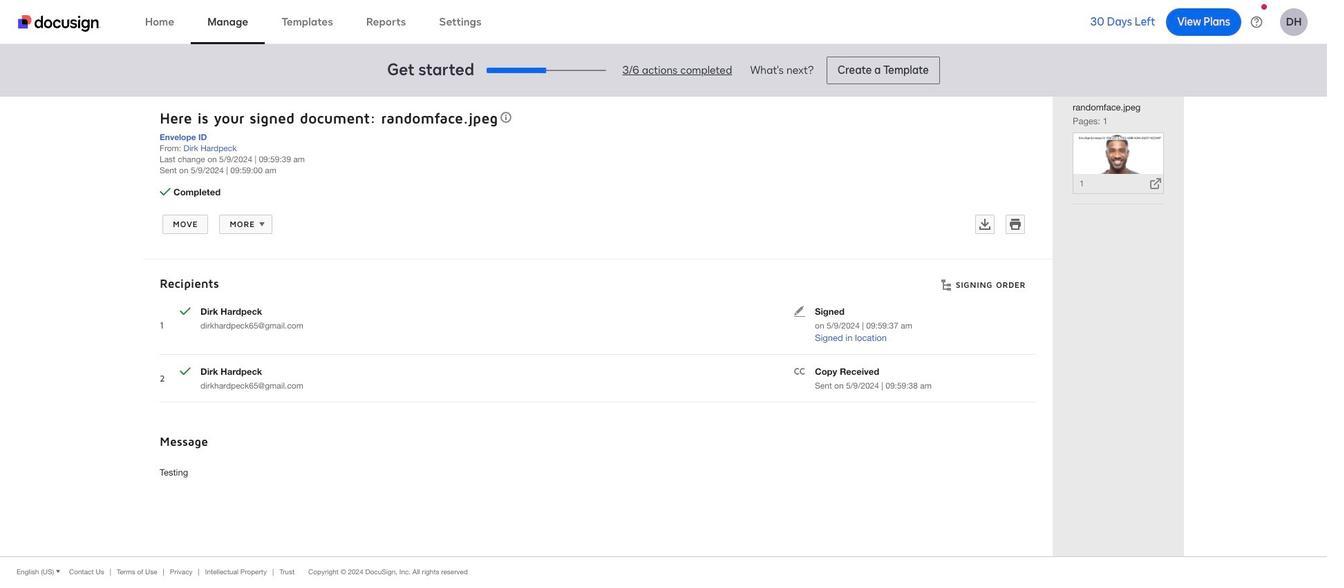 Task type: vqa. For each thing, say whether or not it's contained in the screenshot.
Upload or change your profile image
no



Task type: locate. For each thing, give the bounding box(es) containing it.
details image
[[501, 112, 512, 123]]

print image
[[1010, 219, 1021, 230]]

external link image
[[1150, 178, 1161, 189]]

document randomface.jpeg - page 1 image
[[1074, 133, 1163, 193]]



Task type: describe. For each thing, give the bounding box(es) containing it.
download image
[[980, 219, 991, 230]]

more info region
[[0, 557, 1327, 587]]

docusign esignature image
[[18, 15, 101, 31]]



